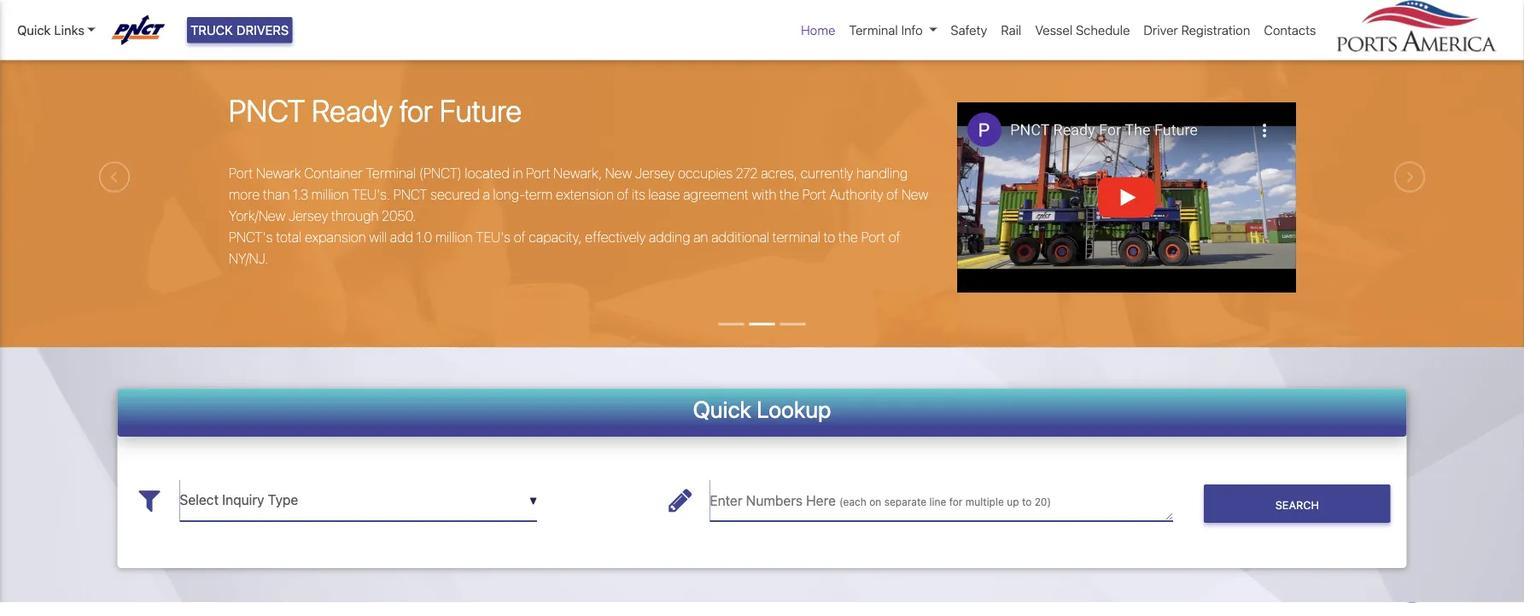 Task type: locate. For each thing, give the bounding box(es) containing it.
pnct up 2050.
[[393, 187, 427, 203]]

million right 1.0
[[435, 230, 473, 246]]

1 vertical spatial pnct
[[393, 187, 427, 203]]

0 horizontal spatial jersey
[[289, 208, 328, 225]]

port right in at left top
[[526, 166, 550, 182]]

0 vertical spatial quick
[[17, 23, 51, 38]]

▼
[[529, 496, 537, 508]]

1 vertical spatial to
[[1022, 497, 1032, 509]]

safety link
[[944, 14, 994, 47]]

new
[[605, 166, 632, 182], [902, 187, 928, 203]]

pnct's
[[229, 230, 273, 246]]

of
[[617, 187, 629, 203], [887, 187, 899, 203], [514, 230, 526, 246], [889, 230, 901, 246]]

for
[[399, 92, 433, 128], [949, 497, 963, 509]]

rail
[[1001, 23, 1022, 38]]

alert
[[0, 0, 1524, 7]]

vessel
[[1035, 23, 1073, 38]]

enter numbers here (each on separate line for multiple up to 20)
[[710, 494, 1051, 510]]

quick left links
[[17, 23, 51, 38]]

1 vertical spatial new
[[902, 187, 928, 203]]

total
[[276, 230, 302, 246]]

york/new
[[229, 208, 285, 225]]

1 horizontal spatial million
[[435, 230, 473, 246]]

0 horizontal spatial the
[[780, 187, 799, 203]]

1.0
[[416, 230, 432, 246]]

jersey down the 1.3
[[289, 208, 328, 225]]

currently
[[801, 166, 853, 182]]

quick for quick links
[[17, 23, 51, 38]]

1 vertical spatial terminal
[[366, 166, 416, 182]]

1 vertical spatial quick
[[693, 396, 752, 424]]

0 vertical spatial pnct
[[229, 92, 305, 128]]

quick left lookup
[[693, 396, 752, 424]]

for right line
[[949, 497, 963, 509]]

0 horizontal spatial to
[[824, 230, 835, 246]]

0 vertical spatial terminal
[[849, 23, 898, 38]]

the down authority
[[839, 230, 858, 246]]

None text field
[[180, 481, 537, 522], [710, 481, 1174, 522], [180, 481, 537, 522], [710, 481, 1174, 522]]

an
[[694, 230, 708, 246]]

0 vertical spatial jersey
[[635, 166, 675, 182]]

quick
[[17, 23, 51, 38], [693, 396, 752, 424]]

terminal info link
[[842, 14, 944, 47]]

handling
[[856, 166, 908, 182]]

newark,
[[553, 166, 602, 182]]

0 horizontal spatial terminal
[[366, 166, 416, 182]]

jersey up lease
[[635, 166, 675, 182]]

secured
[[430, 187, 480, 203]]

0 horizontal spatial million
[[311, 187, 349, 203]]

than
[[263, 187, 290, 203]]

1 horizontal spatial for
[[949, 497, 963, 509]]

1 horizontal spatial quick
[[693, 396, 752, 424]]

pnct inside port newark container terminal (pnct) located in port newark, new jersey occupies 272 acres, currently handling more than 1.3 million teu's.                                 pnct secured a long-term extension of its lease agreement with the port authority of new york/new jersey through 2050. pnct's total expansion will add 1.0 million teu's of capacity,                                 effectively adding an additional terminal to the port of ny/nj.
[[393, 187, 427, 203]]

teu's.
[[352, 187, 390, 203]]

(each
[[840, 497, 867, 509]]

million down container
[[311, 187, 349, 203]]

new up its
[[605, 166, 632, 182]]

to right the terminal
[[824, 230, 835, 246]]

the down acres,
[[780, 187, 799, 203]]

safety
[[951, 23, 988, 38]]

line
[[930, 497, 947, 509]]

for right ready
[[399, 92, 433, 128]]

0 vertical spatial new
[[605, 166, 632, 182]]

1 horizontal spatial the
[[839, 230, 858, 246]]

additional
[[711, 230, 770, 246]]

terminal left info
[[849, 23, 898, 38]]

vessel schedule
[[1035, 23, 1130, 38]]

container
[[304, 166, 363, 182]]

pnct ready for future
[[229, 92, 522, 128]]

1 vertical spatial for
[[949, 497, 963, 509]]

driver registration link
[[1137, 14, 1257, 47]]

1 horizontal spatial to
[[1022, 497, 1032, 509]]

1 horizontal spatial jersey
[[635, 166, 675, 182]]

terminal
[[849, 23, 898, 38], [366, 166, 416, 182]]

0 vertical spatial million
[[311, 187, 349, 203]]

pnct
[[229, 92, 305, 128], [393, 187, 427, 203]]

lease
[[649, 187, 680, 203]]

port up more on the top of the page
[[229, 166, 253, 182]]

quick links
[[17, 23, 84, 38]]

lookup
[[757, 396, 831, 424]]

a
[[483, 187, 490, 203]]

for inside enter numbers here (each on separate line for multiple up to 20)
[[949, 497, 963, 509]]

0 horizontal spatial quick
[[17, 23, 51, 38]]

quick for quick lookup
[[693, 396, 752, 424]]

1 horizontal spatial pnct
[[393, 187, 427, 203]]

jersey
[[635, 166, 675, 182], [289, 208, 328, 225]]

to right 'up' on the bottom right
[[1022, 497, 1032, 509]]

to
[[824, 230, 835, 246], [1022, 497, 1032, 509]]

pnct up the newark
[[229, 92, 305, 128]]

contacts
[[1264, 23, 1316, 38]]

port down currently on the top right of page
[[802, 187, 827, 203]]

million
[[311, 187, 349, 203], [435, 230, 473, 246]]

1 vertical spatial the
[[839, 230, 858, 246]]

the
[[780, 187, 799, 203], [839, 230, 858, 246]]

extension
[[556, 187, 614, 203]]

terminal
[[773, 230, 821, 246]]

pnct ready for future image
[[0, 7, 1524, 444]]

0 horizontal spatial pnct
[[229, 92, 305, 128]]

1 horizontal spatial new
[[902, 187, 928, 203]]

its
[[632, 187, 645, 203]]

up
[[1007, 497, 1019, 509]]

terminal up teu's.
[[366, 166, 416, 182]]

0 horizontal spatial new
[[605, 166, 632, 182]]

0 vertical spatial the
[[780, 187, 799, 203]]

port
[[229, 166, 253, 182], [526, 166, 550, 182], [802, 187, 827, 203], [861, 230, 886, 246]]

0 vertical spatial to
[[824, 230, 835, 246]]

teu's
[[476, 230, 511, 246]]

0 vertical spatial for
[[399, 92, 433, 128]]

new down handling
[[902, 187, 928, 203]]

long-
[[493, 187, 525, 203]]

drivers
[[236, 23, 289, 38]]



Task type: describe. For each thing, give the bounding box(es) containing it.
schedule
[[1076, 23, 1130, 38]]

numbers
[[746, 494, 803, 510]]

truck drivers
[[190, 23, 289, 38]]

port down authority
[[861, 230, 886, 246]]

port newark container terminal (pnct) located in port newark, new jersey occupies 272 acres, currently handling more than 1.3 million teu's.                                 pnct secured a long-term extension of its lease agreement with the port authority of new york/new jersey through 2050. pnct's total expansion will add 1.0 million teu's of capacity,                                 effectively adding an additional terminal to the port of ny/nj.
[[229, 166, 928, 267]]

future
[[440, 92, 522, 128]]

1.3
[[293, 187, 308, 203]]

terminal inside port newark container terminal (pnct) located in port newark, new jersey occupies 272 acres, currently handling more than 1.3 million teu's.                                 pnct secured a long-term extension of its lease agreement with the port authority of new york/new jersey through 2050. pnct's total expansion will add 1.0 million teu's of capacity,                                 effectively adding an additional terminal to the port of ny/nj.
[[366, 166, 416, 182]]

1 horizontal spatial terminal
[[849, 23, 898, 38]]

term
[[525, 187, 553, 203]]

enter
[[710, 494, 743, 510]]

search
[[1276, 499, 1319, 512]]

multiple
[[966, 497, 1004, 509]]

terminal info
[[849, 23, 923, 38]]

capacity,
[[529, 230, 582, 246]]

quick links link
[[17, 20, 95, 40]]

located
[[465, 166, 510, 182]]

info
[[901, 23, 923, 38]]

272
[[736, 166, 758, 182]]

quick lookup
[[693, 396, 831, 424]]

effectively
[[585, 230, 646, 246]]

(pnct)
[[419, 166, 462, 182]]

driver registration
[[1144, 23, 1251, 38]]

contacts link
[[1257, 14, 1323, 47]]

1 vertical spatial million
[[435, 230, 473, 246]]

in
[[513, 166, 523, 182]]

separate
[[884, 497, 927, 509]]

2050.
[[382, 208, 416, 225]]

here
[[806, 494, 836, 510]]

to inside port newark container terminal (pnct) located in port newark, new jersey occupies 272 acres, currently handling more than 1.3 million teu's.                                 pnct secured a long-term extension of its lease agreement with the port authority of new york/new jersey through 2050. pnct's total expansion will add 1.0 million teu's of capacity,                                 effectively adding an additional terminal to the port of ny/nj.
[[824, 230, 835, 246]]

ny/nj.
[[229, 251, 268, 267]]

adding
[[649, 230, 690, 246]]

through
[[331, 208, 379, 225]]

20)
[[1035, 497, 1051, 509]]

on
[[870, 497, 882, 509]]

truck drivers link
[[187, 17, 292, 43]]

acres,
[[761, 166, 798, 182]]

0 horizontal spatial for
[[399, 92, 433, 128]]

links
[[54, 23, 84, 38]]

1 vertical spatial jersey
[[289, 208, 328, 225]]

more
[[229, 187, 260, 203]]

add
[[390, 230, 413, 246]]

vessel schedule link
[[1028, 14, 1137, 47]]

truck
[[190, 23, 233, 38]]

authority
[[830, 187, 883, 203]]

occupies
[[678, 166, 733, 182]]

will
[[369, 230, 387, 246]]

registration
[[1182, 23, 1251, 38]]

home
[[801, 23, 836, 38]]

ready
[[312, 92, 393, 128]]

to inside enter numbers here (each on separate line for multiple up to 20)
[[1022, 497, 1032, 509]]

home link
[[794, 14, 842, 47]]

agreement
[[683, 187, 749, 203]]

search button
[[1204, 486, 1391, 524]]

rail link
[[994, 14, 1028, 47]]

with
[[752, 187, 777, 203]]

expansion
[[305, 230, 366, 246]]

driver
[[1144, 23, 1178, 38]]

newark
[[256, 166, 301, 182]]



Task type: vqa. For each thing, say whether or not it's contained in the screenshot.
New
yes



